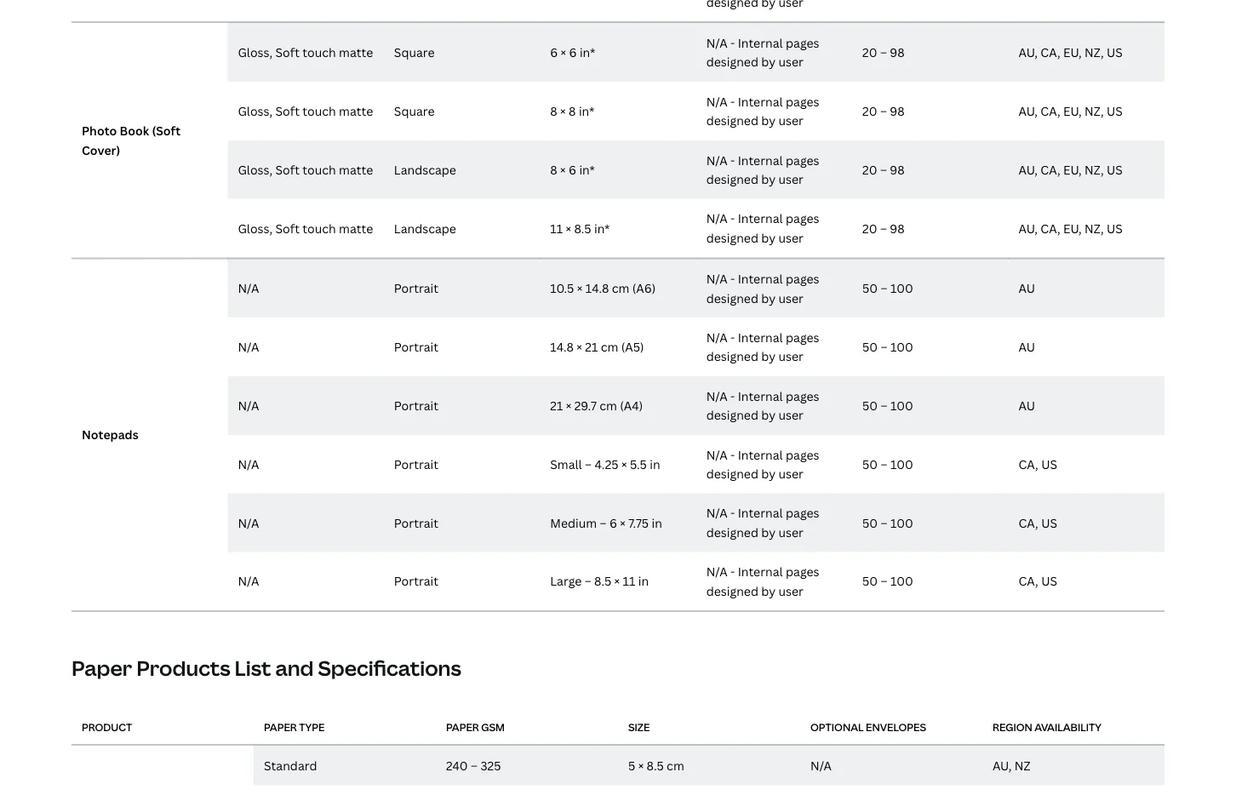Task type: describe. For each thing, give the bounding box(es) containing it.
20 – 98 for 8 × 6 in *
[[863, 161, 905, 178]]

5 - from the top
[[731, 271, 735, 287]]

paper for paper gsm
[[446, 720, 479, 734]]

designed for small – 4.25 × 5.5 in
[[707, 466, 759, 482]]

au, for 8 × 8 in *
[[1019, 103, 1038, 119]]

11 × 8.5 in *
[[550, 220, 610, 236]]

list
[[235, 654, 271, 682]]

landscape for 11 × 8.5 in
[[394, 220, 456, 236]]

6 for 6
[[569, 44, 577, 60]]

au, nz
[[993, 758, 1031, 774]]

1 20 to 98 element from the top
[[863, 44, 905, 60]]

medium – 6 × 7.75 in
[[550, 515, 662, 531]]

optional
[[811, 720, 864, 734]]

5 by from the top
[[762, 290, 776, 306]]

1 50 from the top
[[863, 280, 878, 296]]

designed for 21 × 29.7 cm (a4)
[[707, 407, 759, 423]]

by for large – 8.5 × 11 in
[[762, 583, 776, 599]]

20 to 98 element for 8 × 8 in *
[[863, 103, 905, 119]]

1 designed from the top
[[707, 54, 759, 70]]

designed for 8 × 8 in *
[[707, 112, 759, 129]]

0 vertical spatial 14.8
[[586, 280, 609, 296]]

× for 14.8 × 21 cm (a5)
[[577, 339, 582, 355]]

pages for 21 × 29.7 cm (a4)
[[786, 388, 820, 404]]

medium
[[550, 515, 597, 531]]

soft for 11 × 8.5 in *
[[275, 220, 300, 236]]

1 horizontal spatial 21
[[585, 339, 598, 355]]

7.75
[[629, 515, 649, 531]]

1 au from the top
[[1019, 280, 1036, 296]]

1 au, ca, eu, nz, us from the top
[[1019, 44, 1123, 60]]

(a6)
[[633, 280, 656, 296]]

eu, for 8 × 6 in *
[[1064, 161, 1082, 178]]

325
[[481, 758, 501, 774]]

21 by 29.7 centimeters element
[[550, 397, 617, 414]]

1 internal from the top
[[738, 35, 783, 51]]

1 nz, from the top
[[1085, 44, 1104, 60]]

- for small – 4.25 × 5.5 in
[[731, 447, 735, 463]]

by for 21 × 29.7 cm (a4)
[[762, 407, 776, 423]]

* for 8 × 8 in
[[589, 103, 595, 119]]

paper gsm
[[446, 720, 505, 734]]

internal for medium – 6 × 7.75 in
[[738, 505, 783, 521]]

ca, us for large – 8.5 × 11 in
[[1019, 573, 1058, 589]]

5 internal from the top
[[738, 271, 783, 287]]

1 50 to 100 element from the top
[[863, 280, 914, 296]]

in right "7.75" on the right of page
[[652, 515, 662, 531]]

cm for 14.8 × 21 cm
[[601, 339, 619, 355]]

20 to 98 element for 11 × 8.5 in *
[[863, 220, 905, 236]]

by for 8 × 6 in *
[[762, 171, 776, 187]]

- for 11 × 8.5 in *
[[731, 210, 735, 227]]

gloss, soft touch matte for 8 × 8 in
[[238, 103, 373, 119]]

240
[[446, 758, 468, 774]]

gloss, for 8 × 8 in
[[238, 103, 273, 119]]

user for 14.8 × 21 cm (a5)
[[779, 348, 804, 365]]

1 20 – 98 from the top
[[863, 44, 905, 60]]

1 square from the top
[[394, 44, 435, 60]]

2 square from the top
[[394, 103, 435, 119]]

and
[[275, 654, 314, 682]]

1 vertical spatial 11
[[623, 573, 636, 589]]

5.5
[[630, 456, 647, 472]]

1 gloss, soft touch matte from the top
[[238, 44, 373, 60]]

pages for 14.8 × 21 cm (a5)
[[786, 329, 820, 346]]

20 for 8 × 6 in *
[[863, 161, 878, 178]]

1 eu, from the top
[[1064, 44, 1082, 60]]

product
[[82, 720, 132, 734]]

* for 8 × 6 in
[[590, 161, 595, 178]]

products
[[136, 654, 231, 682]]

au for 21 × 29.7 cm (a4)
[[1019, 397, 1036, 414]]

region
[[993, 720, 1033, 734]]

50 for 21 × 29.7 cm (a4)
[[863, 397, 878, 414]]

20 – 98 for 8 × 8 in *
[[863, 103, 905, 119]]

8 by 6 inches element
[[550, 161, 590, 178]]

n/a - internal pages designed by user for large – 8.5 × 11 in
[[707, 564, 820, 599]]

- for large – 8.5 × 11 in
[[731, 564, 735, 580]]

in right 5.5
[[650, 456, 660, 472]]

cm for 21 × 29.7 cm
[[600, 397, 617, 414]]

au, for 11 × 8.5 in *
[[1019, 220, 1038, 236]]

4.25
[[595, 456, 619, 472]]

0 vertical spatial 11
[[550, 220, 563, 236]]

50 – 100 for medium – 6 × 7.75 in
[[863, 515, 914, 531]]

20 – 98 for 11 × 8.5 in *
[[863, 220, 905, 236]]

nz, for 8 × 8 in *
[[1085, 103, 1104, 119]]

cm right 5
[[667, 758, 685, 774]]

1 50 – 100 from the top
[[863, 280, 914, 296]]

6 × 6 in *
[[550, 44, 596, 60]]

user for 8 × 8 in *
[[779, 112, 804, 129]]

5 by 8.5 centimeters element
[[629, 758, 685, 774]]

nz, for 8 × 6 in *
[[1085, 161, 1104, 178]]

paper for paper products list and specifications
[[72, 654, 132, 682]]

au, ca, eu, nz, us for 8 × 6 in *
[[1019, 161, 1123, 178]]

eu, for 11 × 8.5 in *
[[1064, 220, 1082, 236]]

n/a - internal pages designed by user for medium – 6 × 7.75 in
[[707, 505, 820, 540]]

1 gloss, from the top
[[238, 44, 273, 60]]

8 by 8 inches element
[[550, 103, 589, 119]]

designed for medium – 6 × 7.75 in
[[707, 524, 759, 540]]

100 for 21 × 29.7 cm (a4)
[[891, 397, 914, 414]]

1 soft from the top
[[275, 44, 300, 60]]

8 × 6 in *
[[550, 161, 595, 178]]

21 × 29.7 cm (a4)
[[550, 397, 643, 414]]

nz
[[1015, 758, 1031, 774]]

5 user from the top
[[779, 290, 804, 306]]

gloss, for 11 × 8.5 in
[[238, 220, 273, 236]]

× for 8 × 8 in *
[[560, 103, 566, 119]]

n/a - internal pages designed by user for 11 × 8.5 in *
[[707, 210, 820, 246]]

1 by from the top
[[762, 54, 776, 70]]

by for 14.8 × 21 cm (a5)
[[762, 348, 776, 365]]

by for 8 × 8 in *
[[762, 112, 776, 129]]

photo book (soft cover)
[[82, 123, 181, 158]]

optional envelopes
[[811, 720, 927, 734]]

gloss, for 8 × 6 in
[[238, 161, 273, 178]]

n/a - internal pages designed by user for 21 × 29.7 cm (a4)
[[707, 388, 820, 423]]

gloss, soft touch matte for 8 × 6 in
[[238, 161, 373, 178]]

book
[[120, 123, 149, 139]]

large
[[550, 573, 582, 589]]

internal for small – 4.25 × 5.5 in
[[738, 447, 783, 463]]

paper type
[[264, 720, 325, 734]]

internal for 21 × 29.7 cm (a4)
[[738, 388, 783, 404]]

n/a - internal pages designed by user for 14.8 × 21 cm (a5)
[[707, 329, 820, 365]]

20 for 8 × 8 in *
[[863, 103, 878, 119]]

cover)
[[82, 142, 120, 158]]

type
[[299, 720, 325, 734]]

5 n/a - internal pages designed by user from the top
[[707, 271, 820, 306]]

8 × 8 in *
[[550, 103, 595, 119]]

pages for large – 8.5 × 11 in
[[786, 564, 820, 580]]

au, for 8 × 6 in *
[[1019, 161, 1038, 178]]

in up 8 × 8 in *
[[580, 44, 590, 60]]

pages for 8 × 8 in *
[[786, 93, 820, 109]]

1 20 from the top
[[863, 44, 878, 60]]

large – 8.5 × 11 in
[[550, 573, 649, 589]]

matte for 8 × 8 in
[[339, 103, 373, 119]]

standard
[[264, 758, 317, 774]]

5 designed from the top
[[707, 290, 759, 306]]

- for 14.8 × 21 cm (a5)
[[731, 329, 735, 346]]

availability
[[1035, 720, 1102, 734]]



Task type: locate. For each thing, give the bounding box(es) containing it.
3 au, ca, eu, nz, us from the top
[[1019, 161, 1123, 178]]

6 by from the top
[[762, 348, 776, 365]]

1 horizontal spatial 14.8
[[586, 280, 609, 296]]

in down "7.75" on the right of page
[[639, 573, 649, 589]]

10 by from the top
[[762, 583, 776, 599]]

4 50 from the top
[[863, 456, 878, 472]]

5 50 to 100 element from the top
[[863, 515, 914, 531]]

100 for large – 8.5 × 11 in
[[891, 573, 914, 589]]

3 50 from the top
[[863, 397, 878, 414]]

2 50 to 100 element from the top
[[863, 339, 914, 355]]

in up "10.5 × 14.8 cm (a6)"
[[594, 220, 605, 236]]

8 for 8
[[550, 103, 558, 119]]

4 20 – 98 from the top
[[863, 220, 905, 236]]

6 portrait from the top
[[394, 573, 439, 589]]

100 for 14.8 × 21 cm (a5)
[[891, 339, 914, 355]]

98
[[890, 44, 905, 60], [890, 103, 905, 119], [890, 161, 905, 178], [890, 220, 905, 236]]

14.8 right 10.5
[[586, 280, 609, 296]]

8 n/a - internal pages designed by user from the top
[[707, 447, 820, 482]]

10 - from the top
[[731, 564, 735, 580]]

× for 5 × 8.5 cm
[[638, 758, 644, 774]]

internal for 14.8 × 21 cm (a5)
[[738, 329, 783, 346]]

6 left "7.75" on the right of page
[[610, 515, 617, 531]]

× left '29.7'
[[566, 397, 572, 414]]

× down 8 by 6 inches element
[[566, 220, 572, 236]]

10 pages from the top
[[786, 564, 820, 580]]

1 vertical spatial 21
[[550, 397, 563, 414]]

5 50 – 100 from the top
[[863, 515, 914, 531]]

portrait for small – 4.25 × 5.5 in
[[394, 456, 439, 472]]

designed for 11 × 8.5 in *
[[707, 230, 759, 246]]

5 50 from the top
[[863, 515, 878, 531]]

21
[[585, 339, 598, 355], [550, 397, 563, 414]]

8 pages from the top
[[786, 447, 820, 463]]

user for small – 4.25 × 5.5 in
[[779, 466, 804, 482]]

cm for 10.5 × 14.8 cm
[[612, 280, 630, 296]]

cm
[[612, 280, 630, 296], [601, 339, 619, 355], [600, 397, 617, 414], [667, 758, 685, 774]]

6 up 8 by 8 inches "element"
[[550, 44, 558, 60]]

portrait for 21 × 29.7 cm (a4)
[[394, 397, 439, 414]]

50 – 100 for 21 × 29.7 cm (a4)
[[863, 397, 914, 414]]

8.5 for ×
[[595, 573, 612, 589]]

2 eu, from the top
[[1064, 103, 1082, 119]]

2 vertical spatial 8.5
[[647, 758, 664, 774]]

notepads
[[82, 427, 139, 443]]

0 vertical spatial landscape
[[394, 161, 456, 178]]

× for 10.5 × 14.8 cm (a6)
[[577, 280, 583, 296]]

paper
[[72, 654, 132, 682], [264, 720, 297, 734], [446, 720, 479, 734]]

5 × 8.5 cm
[[629, 758, 685, 774]]

landscape
[[394, 161, 456, 178], [394, 220, 456, 236]]

small
[[550, 456, 582, 472]]

98 for 8 × 8 in *
[[890, 103, 905, 119]]

2 horizontal spatial paper
[[446, 720, 479, 734]]

designed for 8 × 6 in *
[[707, 171, 759, 187]]

designed
[[707, 54, 759, 70], [707, 112, 759, 129], [707, 171, 759, 187], [707, 230, 759, 246], [707, 290, 759, 306], [707, 348, 759, 365], [707, 407, 759, 423], [707, 466, 759, 482], [707, 524, 759, 540], [707, 583, 759, 599]]

- for 8 × 6 in *
[[731, 152, 735, 168]]

98 for 8 × 6 in *
[[890, 161, 905, 178]]

1 horizontal spatial paper
[[264, 720, 297, 734]]

14.8 by 21 centimeters element
[[550, 339, 619, 355]]

2 touch from the top
[[303, 103, 336, 119]]

50 to 100 element for small – 4.25 × 5.5 in
[[863, 456, 914, 472]]

3 designed from the top
[[707, 171, 759, 187]]

20 to 98 element
[[863, 44, 905, 60], [863, 103, 905, 119], [863, 161, 905, 178], [863, 220, 905, 236]]

0 horizontal spatial 21
[[550, 397, 563, 414]]

8.5 right 5
[[647, 758, 664, 774]]

1 portrait from the top
[[394, 280, 439, 296]]

user for 21 × 29.7 cm (a4)
[[779, 407, 804, 423]]

2 50 from the top
[[863, 339, 878, 355]]

1 horizontal spatial 11
[[623, 573, 636, 589]]

1 - from the top
[[731, 35, 735, 51]]

user
[[779, 54, 804, 70], [779, 112, 804, 129], [779, 171, 804, 187], [779, 230, 804, 246], [779, 290, 804, 306], [779, 348, 804, 365], [779, 407, 804, 423], [779, 466, 804, 482], [779, 524, 804, 540], [779, 583, 804, 599]]

portrait for 14.8 × 21 cm (a5)
[[394, 339, 439, 355]]

4 au, ca, eu, nz, us from the top
[[1019, 220, 1123, 236]]

× for 6 × 6 in *
[[561, 44, 567, 60]]

0 horizontal spatial 8.5
[[574, 220, 592, 236]]

1 landscape from the top
[[394, 161, 456, 178]]

pages for medium – 6 × 7.75 in
[[786, 505, 820, 521]]

10 n/a - internal pages designed by user from the top
[[707, 564, 820, 599]]

50 to 100 element for 14.8 × 21 cm (a5)
[[863, 339, 914, 355]]

50 to 100 element
[[863, 280, 914, 296], [863, 339, 914, 355], [863, 397, 914, 414], [863, 456, 914, 472], [863, 515, 914, 531], [863, 573, 914, 589]]

- for 8 × 8 in *
[[731, 93, 735, 109]]

8 - from the top
[[731, 447, 735, 463]]

2 pages from the top
[[786, 93, 820, 109]]

100 for medium – 6 × 7.75 in
[[891, 515, 914, 531]]

soft
[[275, 44, 300, 60], [275, 103, 300, 119], [275, 161, 300, 178], [275, 220, 300, 236]]

6 user from the top
[[779, 348, 804, 365]]

3 ca, us from the top
[[1019, 573, 1058, 589]]

1 vertical spatial landscape
[[394, 220, 456, 236]]

pages for 11 × 8.5 in *
[[786, 210, 820, 227]]

portrait for large – 8.5 × 11 in
[[394, 573, 439, 589]]

envelopes
[[866, 720, 927, 734]]

11 by 8.5 inches element
[[550, 220, 605, 236]]

3 user from the top
[[779, 171, 804, 187]]

n/a - internal pages designed by user for 8 × 6 in *
[[707, 152, 820, 187]]

6 by 7.75 inches element
[[610, 515, 662, 531]]

50 for 14.8 × 21 cm (a5)
[[863, 339, 878, 355]]

6 down 8 × 8 in *
[[569, 161, 577, 178]]

4.25 by 5.5 inches element
[[595, 456, 660, 472]]

4 nz, from the top
[[1085, 220, 1104, 236]]

*
[[590, 44, 596, 60], [589, 103, 595, 119], [590, 161, 595, 178], [605, 220, 610, 236]]

50 – 100 for 14.8 × 21 cm (a5)
[[863, 339, 914, 355]]

n/a - internal pages designed by user for small – 4.25 × 5.5 in
[[707, 447, 820, 482]]

4 20 from the top
[[863, 220, 878, 236]]

gsm
[[481, 720, 505, 734]]

4 portrait from the top
[[394, 456, 439, 472]]

1 pages from the top
[[786, 35, 820, 51]]

6 internal from the top
[[738, 329, 783, 346]]

5 portrait from the top
[[394, 515, 439, 531]]

by
[[762, 54, 776, 70], [762, 112, 776, 129], [762, 171, 776, 187], [762, 230, 776, 246], [762, 290, 776, 306], [762, 348, 776, 365], [762, 407, 776, 423], [762, 466, 776, 482], [762, 524, 776, 540], [762, 583, 776, 599]]

2 au from the top
[[1019, 339, 1036, 355]]

2 portrait from the top
[[394, 339, 439, 355]]

10.5
[[550, 280, 574, 296]]

8 internal from the top
[[738, 447, 783, 463]]

6 for medium
[[610, 515, 617, 531]]

9 by from the top
[[762, 524, 776, 540]]

3 soft from the top
[[275, 161, 300, 178]]

5
[[629, 758, 636, 774]]

paper left gsm at the left of the page
[[446, 720, 479, 734]]

1 n/a - internal pages designed by user from the top
[[707, 35, 820, 70]]

1 ca, us from the top
[[1019, 456, 1058, 472]]

20 to 98 element for 8 × 6 in *
[[863, 161, 905, 178]]

by for small – 4.25 × 5.5 in
[[762, 466, 776, 482]]

3 - from the top
[[731, 152, 735, 168]]

square
[[394, 44, 435, 60], [394, 103, 435, 119]]

au, ca, eu, nz, us
[[1019, 44, 1123, 60], [1019, 103, 1123, 119], [1019, 161, 1123, 178], [1019, 220, 1123, 236]]

8.5 right large
[[595, 573, 612, 589]]

98 for 11 × 8.5 in *
[[890, 220, 905, 236]]

8 up 8 by 6 inches element
[[550, 103, 558, 119]]

0 vertical spatial ca, us
[[1019, 456, 1058, 472]]

internal for large – 8.5 × 11 in
[[738, 564, 783, 580]]

n/a
[[707, 35, 728, 51], [707, 93, 728, 109], [707, 152, 728, 168], [707, 210, 728, 227], [707, 271, 728, 287], [238, 280, 259, 296], [707, 329, 728, 346], [238, 339, 259, 355], [707, 388, 728, 404], [238, 397, 259, 414], [707, 447, 728, 463], [238, 456, 259, 472], [707, 505, 728, 521], [238, 515, 259, 531], [707, 564, 728, 580], [238, 573, 259, 589], [811, 758, 832, 774]]

× left (a5)
[[577, 339, 582, 355]]

8
[[550, 103, 558, 119], [569, 103, 576, 119], [550, 161, 558, 178]]

4 50 to 100 element from the top
[[863, 456, 914, 472]]

8.5 for cm
[[647, 758, 664, 774]]

2 gloss, from the top
[[238, 103, 273, 119]]

1 vertical spatial square
[[394, 103, 435, 119]]

21 left '29.7'
[[550, 397, 563, 414]]

× for 8 × 6 in *
[[560, 161, 566, 178]]

8 up 8 × 6 in *
[[569, 103, 576, 119]]

region availability
[[993, 720, 1102, 734]]

9 internal from the top
[[738, 505, 783, 521]]

×
[[561, 44, 567, 60], [560, 103, 566, 119], [560, 161, 566, 178], [566, 220, 572, 236], [577, 280, 583, 296], [577, 339, 582, 355], [566, 397, 572, 414], [622, 456, 627, 472], [620, 515, 626, 531], [615, 573, 620, 589], [638, 758, 644, 774]]

internal for 11 × 8.5 in *
[[738, 210, 783, 227]]

11 down 6 by 7.75 inches element
[[623, 573, 636, 589]]

pages for 8 × 6 in *
[[786, 152, 820, 168]]

soft for 8 × 6 in *
[[275, 161, 300, 178]]

paper left type
[[264, 720, 297, 734]]

us
[[1107, 44, 1123, 60], [1107, 103, 1123, 119], [1107, 161, 1123, 178], [1107, 220, 1123, 236], [1042, 456, 1058, 472], [1042, 515, 1058, 531], [1042, 573, 1058, 589]]

1 100 from the top
[[891, 280, 914, 296]]

2 ca, us from the top
[[1019, 515, 1058, 531]]

in
[[580, 44, 590, 60], [579, 103, 589, 119], [579, 161, 590, 178], [594, 220, 605, 236], [650, 456, 660, 472], [652, 515, 662, 531], [639, 573, 649, 589]]

× down 8 by 8 inches "element"
[[560, 161, 566, 178]]

8 down 8 by 8 inches "element"
[[550, 161, 558, 178]]

100 for small – 4.25 × 5.5 in
[[891, 456, 914, 472]]

10.5 by 14.8 centimeters element
[[550, 280, 630, 296]]

3 20 to 98 element from the top
[[863, 161, 905, 178]]

1 touch from the top
[[303, 44, 336, 60]]

× for 11 × 8.5 in *
[[566, 220, 572, 236]]

au
[[1019, 280, 1036, 296], [1019, 339, 1036, 355], [1019, 397, 1036, 414]]

240 – 325
[[446, 758, 501, 774]]

50 – 100 for small – 4.25 × 5.5 in
[[863, 456, 914, 472]]

by for 11 × 8.5 in *
[[762, 230, 776, 246]]

240 to 325 element
[[446, 758, 501, 774]]

-
[[731, 35, 735, 51], [731, 93, 735, 109], [731, 152, 735, 168], [731, 210, 735, 227], [731, 271, 735, 287], [731, 329, 735, 346], [731, 388, 735, 404], [731, 447, 735, 463], [731, 505, 735, 521], [731, 564, 735, 580]]

4 50 – 100 from the top
[[863, 456, 914, 472]]

3 gloss, from the top
[[238, 161, 273, 178]]

2 designed from the top
[[707, 112, 759, 129]]

0 horizontal spatial paper
[[72, 654, 132, 682]]

gloss, soft touch matte for 11 × 8.5 in
[[238, 220, 373, 236]]

6 50 to 100 element from the top
[[863, 573, 914, 589]]

8.5 by 11 inches element
[[595, 573, 649, 589]]

0 vertical spatial 8.5
[[574, 220, 592, 236]]

pages
[[786, 35, 820, 51], [786, 93, 820, 109], [786, 152, 820, 168], [786, 210, 820, 227], [786, 271, 820, 287], [786, 329, 820, 346], [786, 388, 820, 404], [786, 447, 820, 463], [786, 505, 820, 521], [786, 564, 820, 580]]

1 vertical spatial 14.8
[[550, 339, 574, 355]]

× right 10.5
[[577, 280, 583, 296]]

matte
[[339, 44, 373, 60], [339, 103, 373, 119], [339, 161, 373, 178], [339, 220, 373, 236]]

pages for small – 4.25 × 5.5 in
[[786, 447, 820, 463]]

internal for 8 × 6 in *
[[738, 152, 783, 168]]

in up "11 × 8.5 in *"
[[579, 161, 590, 178]]

11 down 8 by 6 inches element
[[550, 220, 563, 236]]

3 nz, from the top
[[1085, 161, 1104, 178]]

2 98 from the top
[[890, 103, 905, 119]]

(soft
[[152, 123, 181, 139]]

4 100 from the top
[[891, 456, 914, 472]]

6 by 6 inches element
[[550, 44, 590, 60]]

paper up product
[[72, 654, 132, 682]]

- for 21 × 29.7 cm (a4)
[[731, 388, 735, 404]]

11
[[550, 220, 563, 236], [623, 573, 636, 589]]

designed for large – 8.5 × 11 in
[[707, 583, 759, 599]]

5 pages from the top
[[786, 271, 820, 287]]

2 soft from the top
[[275, 103, 300, 119]]

6 n/a - internal pages designed by user from the top
[[707, 329, 820, 365]]

(a4)
[[620, 397, 643, 414]]

4 n/a - internal pages designed by user from the top
[[707, 210, 820, 246]]

internal for 8 × 8 in *
[[738, 93, 783, 109]]

10 user from the top
[[779, 583, 804, 599]]

2 100 from the top
[[891, 339, 914, 355]]

14.8 down 10.5
[[550, 339, 574, 355]]

2 by from the top
[[762, 112, 776, 129]]

- for medium – 6 × 7.75 in
[[731, 505, 735, 521]]

2 landscape from the top
[[394, 220, 456, 236]]

100
[[891, 280, 914, 296], [891, 339, 914, 355], [891, 397, 914, 414], [891, 456, 914, 472], [891, 515, 914, 531], [891, 573, 914, 589]]

7 by from the top
[[762, 407, 776, 423]]

50 – 100 for large – 8.5 × 11 in
[[863, 573, 914, 589]]

4 designed from the top
[[707, 230, 759, 246]]

3 touch from the top
[[303, 161, 336, 178]]

cm right '29.7'
[[600, 397, 617, 414]]

× left "7.75" on the right of page
[[620, 515, 626, 531]]

6
[[550, 44, 558, 60], [569, 44, 577, 60], [569, 161, 577, 178], [610, 515, 617, 531]]

0 vertical spatial 21
[[585, 339, 598, 355]]

size
[[629, 720, 650, 734]]

21 left (a5)
[[585, 339, 598, 355]]

portrait
[[394, 280, 439, 296], [394, 339, 439, 355], [394, 397, 439, 414], [394, 456, 439, 472], [394, 515, 439, 531], [394, 573, 439, 589]]

9 pages from the top
[[786, 505, 820, 521]]

touch for 8 × 6 in *
[[303, 161, 336, 178]]

20 – 98
[[863, 44, 905, 60], [863, 103, 905, 119], [863, 161, 905, 178], [863, 220, 905, 236]]

user for medium – 6 × 7.75 in
[[779, 524, 804, 540]]

14.8 × 21 cm (a5)
[[550, 339, 644, 355]]

gloss, soft touch matte
[[238, 44, 373, 60], [238, 103, 373, 119], [238, 161, 373, 178], [238, 220, 373, 236]]

0 horizontal spatial 14.8
[[550, 339, 574, 355]]

user for large – 8.5 × 11 in
[[779, 583, 804, 599]]

10.5 × 14.8 cm (a6)
[[550, 280, 656, 296]]

1 horizontal spatial 8.5
[[595, 573, 612, 589]]

ca,
[[1041, 44, 1061, 60], [1041, 103, 1061, 119], [1041, 161, 1061, 178], [1041, 220, 1061, 236], [1019, 456, 1039, 472], [1019, 515, 1039, 531], [1019, 573, 1039, 589]]

2 nz, from the top
[[1085, 103, 1104, 119]]

0 vertical spatial square
[[394, 44, 435, 60]]

(a5)
[[622, 339, 644, 355]]

touch for 11 × 8.5 in *
[[303, 220, 336, 236]]

50 to 100 element for medium – 6 × 7.75 in
[[863, 515, 914, 531]]

internal
[[738, 35, 783, 51], [738, 93, 783, 109], [738, 152, 783, 168], [738, 210, 783, 227], [738, 271, 783, 287], [738, 329, 783, 346], [738, 388, 783, 404], [738, 447, 783, 463], [738, 505, 783, 521], [738, 564, 783, 580]]

eu,
[[1064, 44, 1082, 60], [1064, 103, 1082, 119], [1064, 161, 1082, 178], [1064, 220, 1082, 236]]

touch
[[303, 44, 336, 60], [303, 103, 336, 119], [303, 161, 336, 178], [303, 220, 336, 236]]

8 for 6
[[550, 161, 558, 178]]

n/a - internal pages designed by user
[[707, 35, 820, 70], [707, 93, 820, 129], [707, 152, 820, 187], [707, 210, 820, 246], [707, 271, 820, 306], [707, 329, 820, 365], [707, 388, 820, 423], [707, 447, 820, 482], [707, 505, 820, 540], [707, 564, 820, 599]]

eu, for 8 × 8 in *
[[1064, 103, 1082, 119]]

cm left (a6)
[[612, 280, 630, 296]]

50 – 100
[[863, 280, 914, 296], [863, 339, 914, 355], [863, 397, 914, 414], [863, 456, 914, 472], [863, 515, 914, 531], [863, 573, 914, 589]]

1 98 from the top
[[890, 44, 905, 60]]

4 eu, from the top
[[1064, 220, 1082, 236]]

× up 8 by 6 inches element
[[560, 103, 566, 119]]

au, ca, eu, nz, us for 11 × 8.5 in *
[[1019, 220, 1123, 236]]

* up "10.5 × 14.8 cm (a6)"
[[605, 220, 610, 236]]

0 vertical spatial au
[[1019, 280, 1036, 296]]

in down 6 × 6 in * at the left top
[[579, 103, 589, 119]]

3 eu, from the top
[[1064, 161, 1082, 178]]

× right 5
[[638, 758, 644, 774]]

1 matte from the top
[[339, 44, 373, 60]]

* up 8 × 8 in *
[[590, 44, 596, 60]]

9 n/a - internal pages designed by user from the top
[[707, 505, 820, 540]]

by for medium – 6 × 7.75 in
[[762, 524, 776, 540]]

specifications
[[318, 654, 461, 682]]

ca, us
[[1019, 456, 1058, 472], [1019, 515, 1058, 531], [1019, 573, 1058, 589]]

–
[[881, 44, 887, 60], [881, 103, 887, 119], [881, 161, 887, 178], [881, 220, 887, 236], [881, 280, 888, 296], [881, 339, 888, 355], [881, 397, 888, 414], [585, 456, 592, 472], [881, 456, 888, 472], [600, 515, 607, 531], [881, 515, 888, 531], [585, 573, 592, 589], [881, 573, 888, 589], [471, 758, 478, 774]]

* down 6 × 6 in * at the left top
[[589, 103, 595, 119]]

6 up 8 × 8 in *
[[569, 44, 577, 60]]

× right large
[[615, 573, 620, 589]]

3 portrait from the top
[[394, 397, 439, 414]]

2 20 from the top
[[863, 103, 878, 119]]

3 98 from the top
[[890, 161, 905, 178]]

ca, us for medium – 6 × 7.75 in
[[1019, 515, 1058, 531]]

4 internal from the top
[[738, 210, 783, 227]]

50 for large – 8.5 × 11 in
[[863, 573, 878, 589]]

* for 6 × 6 in
[[590, 44, 596, 60]]

8.5 for in
[[574, 220, 592, 236]]

0 horizontal spatial 11
[[550, 220, 563, 236]]

29.7
[[575, 397, 597, 414]]

8.5 down 8 × 6 in *
[[574, 220, 592, 236]]

50
[[863, 280, 878, 296], [863, 339, 878, 355], [863, 397, 878, 414], [863, 456, 878, 472], [863, 515, 878, 531], [863, 573, 878, 589]]

paper products list and specifications
[[72, 654, 461, 682]]

× left 5.5
[[622, 456, 627, 472]]

1 user from the top
[[779, 54, 804, 70]]

ca, us for small – 4.25 × 5.5 in
[[1019, 456, 1058, 472]]

10 internal from the top
[[738, 564, 783, 580]]

gloss,
[[238, 44, 273, 60], [238, 103, 273, 119], [238, 161, 273, 178], [238, 220, 273, 236]]

touch for 8 × 8 in *
[[303, 103, 336, 119]]

2 vertical spatial au
[[1019, 397, 1036, 414]]

8.5
[[574, 220, 592, 236], [595, 573, 612, 589], [647, 758, 664, 774]]

cm left (a5)
[[601, 339, 619, 355]]

20
[[863, 44, 878, 60], [863, 103, 878, 119], [863, 161, 878, 178], [863, 220, 878, 236]]

2 vertical spatial ca, us
[[1019, 573, 1058, 589]]

photo
[[82, 123, 117, 139]]

1 vertical spatial ca, us
[[1019, 515, 1058, 531]]

1 vertical spatial au
[[1019, 339, 1036, 355]]

n/a - internal pages designed by user for 8 × 8 in *
[[707, 93, 820, 129]]

nz,
[[1085, 44, 1104, 60], [1085, 103, 1104, 119], [1085, 161, 1104, 178], [1085, 220, 1104, 236]]

6 designed from the top
[[707, 348, 759, 365]]

user for 11 × 8.5 in *
[[779, 230, 804, 246]]

× up 8 by 8 inches "element"
[[561, 44, 567, 60]]

* up "11 × 8.5 in *"
[[590, 161, 595, 178]]

paper for paper type
[[264, 720, 297, 734]]

14.8
[[586, 280, 609, 296], [550, 339, 574, 355]]

au, ca, eu, nz, us for 8 × 8 in *
[[1019, 103, 1123, 119]]

au,
[[1019, 44, 1038, 60], [1019, 103, 1038, 119], [1019, 161, 1038, 178], [1019, 220, 1038, 236], [993, 758, 1012, 774]]

small – 4.25 × 5.5 in
[[550, 456, 660, 472]]

nz, for 11 × 8.5 in *
[[1085, 220, 1104, 236]]

9 user from the top
[[779, 524, 804, 540]]

1 vertical spatial 8.5
[[595, 573, 612, 589]]

landscape for 8 × 6 in
[[394, 161, 456, 178]]

2 - from the top
[[731, 93, 735, 109]]

2 au, ca, eu, nz, us from the top
[[1019, 103, 1123, 119]]

6 50 – 100 from the top
[[863, 573, 914, 589]]

4 gloss, soft touch matte from the top
[[238, 220, 373, 236]]

2 horizontal spatial 8.5
[[647, 758, 664, 774]]



Task type: vqa. For each thing, say whether or not it's contained in the screenshot.


